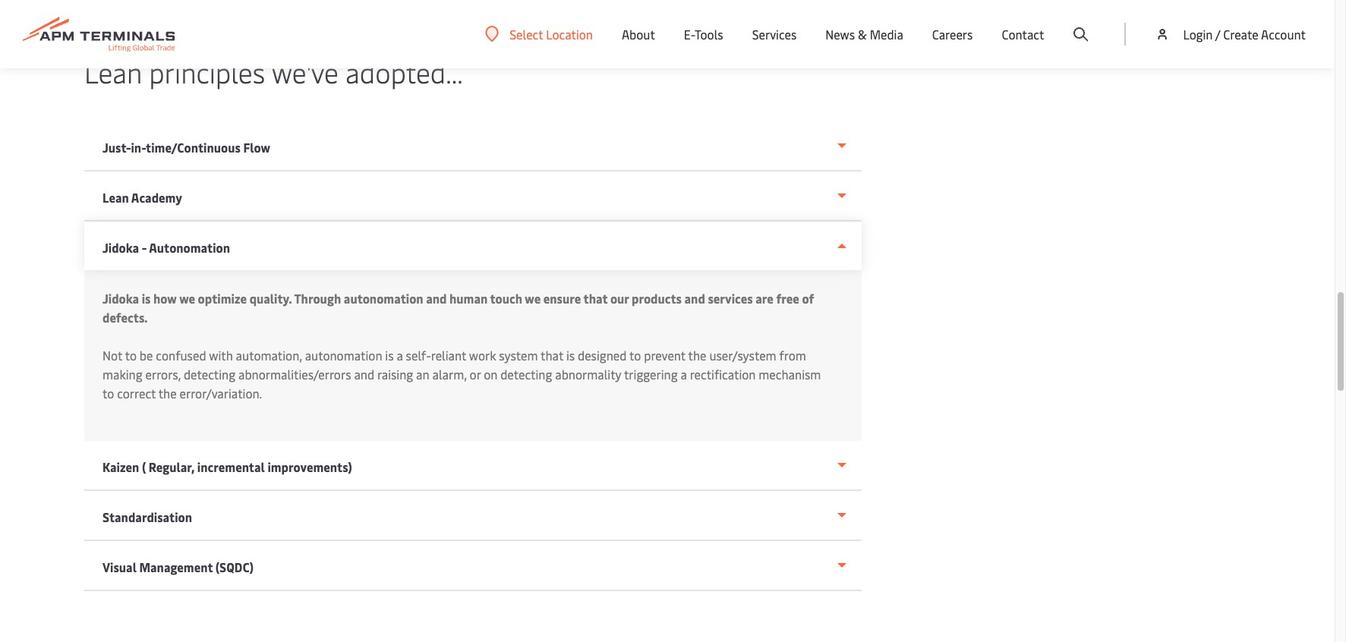 Task type: vqa. For each thing, say whether or not it's contained in the screenshot.
known on the bottom of page
no



Task type: locate. For each thing, give the bounding box(es) containing it.
jidoka - autonomation button
[[84, 222, 862, 270]]

contact
[[1002, 26, 1044, 43]]

jidoka left the '-'
[[103, 239, 139, 256]]

raising
[[377, 366, 413, 383]]

abnormality
[[555, 366, 621, 383]]

2 detecting from the left
[[501, 366, 552, 383]]

detecting down system
[[501, 366, 552, 383]]

the up the rectification
[[688, 347, 707, 364]]

jidoka inside jidoka is how we optimize quality. through autonomation and human touch we ensure that our products and services are free of defects.
[[103, 290, 139, 307]]

with
[[209, 347, 233, 364]]

0 vertical spatial the
[[688, 347, 707, 364]]

and left raising
[[354, 366, 374, 383]]

and
[[426, 290, 447, 307], [685, 290, 705, 307], [354, 366, 374, 383]]

lean left academy
[[103, 189, 129, 206]]

that right system
[[541, 347, 563, 364]]

lean inside dropdown button
[[103, 189, 129, 206]]

visual management (sqdc) button
[[84, 541, 862, 592]]

1 vertical spatial that
[[541, 347, 563, 364]]

flow
[[243, 139, 270, 156]]

errors,
[[145, 366, 181, 383]]

is up raising
[[385, 347, 394, 364]]

that left "our"
[[584, 290, 608, 307]]

standardisation
[[103, 509, 192, 525]]

automation,
[[236, 347, 302, 364]]

to up the triggering
[[629, 347, 641, 364]]

and left services
[[685, 290, 705, 307]]

jidoka - autonomation element
[[84, 270, 862, 441]]

free
[[776, 290, 799, 307]]

autonomation
[[344, 290, 423, 307], [305, 347, 382, 364]]

0 horizontal spatial that
[[541, 347, 563, 364]]

we right touch
[[525, 290, 541, 307]]

0 vertical spatial jidoka
[[103, 239, 139, 256]]

detecting up error/variation.
[[184, 366, 235, 383]]

the
[[688, 347, 707, 364], [158, 385, 177, 402]]

careers button
[[932, 0, 973, 68]]

jidoka up defects.
[[103, 290, 139, 307]]

mechanism
[[759, 366, 821, 383]]

standardisation button
[[84, 491, 862, 541]]

tools
[[695, 26, 723, 43]]

autonomation right through
[[344, 290, 423, 307]]

error/variation.
[[180, 385, 262, 402]]

2 horizontal spatial is
[[566, 347, 575, 364]]

visual
[[103, 559, 137, 576]]

abnormalities/errors
[[238, 366, 351, 383]]

is
[[142, 290, 151, 307], [385, 347, 394, 364], [566, 347, 575, 364]]

just-in-time/continuous flow
[[103, 139, 270, 156]]

triggering
[[624, 366, 678, 383]]

services
[[752, 26, 797, 43]]

0 horizontal spatial is
[[142, 290, 151, 307]]

2 horizontal spatial to
[[629, 347, 641, 364]]

/
[[1216, 26, 1221, 43]]

optimize
[[198, 290, 247, 307]]

1 vertical spatial jidoka
[[103, 290, 139, 307]]

jidoka inside dropdown button
[[103, 239, 139, 256]]

that inside jidoka is how we optimize quality. through autonomation and human touch we ensure that our products and services are free of defects.
[[584, 290, 608, 307]]

a
[[397, 347, 403, 364], [681, 366, 687, 383]]

1 horizontal spatial that
[[584, 290, 608, 307]]

services button
[[752, 0, 797, 68]]

autonomation up "abnormalities/errors"
[[305, 347, 382, 364]]

1 horizontal spatial we
[[525, 290, 541, 307]]

is up abnormality
[[566, 347, 575, 364]]

how
[[153, 290, 177, 307]]

1 horizontal spatial detecting
[[501, 366, 552, 383]]

1 horizontal spatial and
[[426, 290, 447, 307]]

kaizen ( regular, incremental improvements)
[[103, 459, 352, 475]]

we right how at the top left of page
[[179, 290, 195, 307]]

0 horizontal spatial and
[[354, 366, 374, 383]]

and left human
[[426, 290, 447, 307]]

0 horizontal spatial detecting
[[184, 366, 235, 383]]

jidoka
[[103, 239, 139, 256], [103, 290, 139, 307]]

is left how at the top left of page
[[142, 290, 151, 307]]

about button
[[622, 0, 655, 68]]

to left be
[[125, 347, 137, 364]]

that for ensure
[[584, 290, 608, 307]]

work
[[469, 347, 496, 364]]

e-tools
[[684, 26, 723, 43]]

a down prevent
[[681, 366, 687, 383]]

alarm,
[[432, 366, 467, 383]]

1 jidoka from the top
[[103, 239, 139, 256]]

academy
[[131, 189, 182, 206]]

the down 'errors,'
[[158, 385, 177, 402]]

lean academy button
[[84, 172, 862, 222]]

are
[[756, 290, 774, 307]]

to down making at the bottom
[[103, 385, 114, 402]]

jidoka is how we optimize quality. through autonomation and human touch we ensure that our products and services are free of defects.
[[103, 290, 814, 326]]

2 horizontal spatial and
[[685, 290, 705, 307]]

0 vertical spatial that
[[584, 290, 608, 307]]

1 vertical spatial the
[[158, 385, 177, 402]]

to
[[125, 347, 137, 364], [629, 347, 641, 364], [103, 385, 114, 402]]

that
[[584, 290, 608, 307], [541, 347, 563, 364]]

we've
[[272, 53, 339, 90]]

1 vertical spatial a
[[681, 366, 687, 383]]

a left self-
[[397, 347, 403, 364]]

0 vertical spatial a
[[397, 347, 403, 364]]

0 vertical spatial lean
[[84, 53, 142, 90]]

jidoka - autonomation
[[103, 239, 230, 256]]

our
[[610, 290, 629, 307]]

0 horizontal spatial we
[[179, 290, 195, 307]]

lean up just- at the left of the page
[[84, 53, 142, 90]]

reliant
[[431, 347, 466, 364]]

that inside not to be confused with automation, autonomation is a self-reliant work system that is designed to prevent the user/system from making errors, detecting abnormalities/errors and raising an alarm, or on detecting abnormality triggering a rectification mechanism to correct the error/variation.
[[541, 347, 563, 364]]

1 vertical spatial autonomation
[[305, 347, 382, 364]]

1 vertical spatial lean
[[103, 189, 129, 206]]

rectification
[[690, 366, 756, 383]]

lean academy
[[103, 189, 182, 206]]

jidoka for jidoka - autonomation
[[103, 239, 139, 256]]

touch
[[490, 290, 522, 307]]

0 vertical spatial autonomation
[[344, 290, 423, 307]]

in-
[[131, 139, 146, 156]]

time/continuous
[[146, 139, 241, 156]]

2 jidoka from the top
[[103, 290, 139, 307]]

1 horizontal spatial is
[[385, 347, 394, 364]]

adopted...
[[346, 53, 463, 90]]

detecting
[[184, 366, 235, 383], [501, 366, 552, 383]]

prevent
[[644, 347, 686, 364]]



Task type: describe. For each thing, give the bounding box(es) containing it.
kaizen
[[103, 459, 139, 475]]

login / create account
[[1183, 26, 1306, 43]]

select location button
[[485, 25, 593, 42]]

select location
[[510, 25, 593, 42]]

services
[[708, 290, 753, 307]]

kaizen ( regular, incremental improvements) button
[[84, 441, 862, 491]]

2 we from the left
[[525, 290, 541, 307]]

through
[[294, 290, 341, 307]]

1 horizontal spatial the
[[688, 347, 707, 364]]

1 horizontal spatial to
[[125, 347, 137, 364]]

ensure
[[544, 290, 581, 307]]

products
[[632, 290, 682, 307]]

select
[[510, 25, 543, 42]]

management
[[139, 559, 213, 576]]

0 horizontal spatial the
[[158, 385, 177, 402]]

create
[[1223, 26, 1259, 43]]

careers
[[932, 26, 973, 43]]

e-tools button
[[684, 0, 723, 68]]

1 detecting from the left
[[184, 366, 235, 383]]

defects.
[[103, 309, 148, 326]]

lean principles we've adopted...
[[84, 53, 463, 90]]

correct
[[117, 385, 156, 402]]

regular,
[[149, 459, 195, 475]]

-
[[142, 239, 147, 256]]

on
[[484, 366, 498, 383]]

principles
[[149, 53, 265, 90]]

news & media button
[[826, 0, 903, 68]]

(sqdc)
[[216, 559, 254, 576]]

or
[[470, 366, 481, 383]]

human
[[450, 290, 488, 307]]

designed
[[578, 347, 627, 364]]

1 we from the left
[[179, 290, 195, 307]]

location
[[546, 25, 593, 42]]

lean for lean academy
[[103, 189, 129, 206]]

not to be confused with automation, autonomation is a self-reliant work system that is designed to prevent the user/system from making errors, detecting abnormalities/errors and raising an alarm, or on detecting abnormality triggering a rectification mechanism to correct the error/variation.
[[103, 347, 821, 402]]

improvements)
[[268, 459, 352, 475]]

an
[[416, 366, 429, 383]]

that for system
[[541, 347, 563, 364]]

of
[[802, 290, 814, 307]]

account
[[1261, 26, 1306, 43]]

incremental
[[197, 459, 265, 475]]

making
[[103, 366, 142, 383]]

is inside jidoka is how we optimize quality. through autonomation and human touch we ensure that our products and services are free of defects.
[[142, 290, 151, 307]]

media
[[870, 26, 903, 43]]

0 horizontal spatial to
[[103, 385, 114, 402]]

autonomation inside jidoka is how we optimize quality. through autonomation and human touch we ensure that our products and services are free of defects.
[[344, 290, 423, 307]]

news & media
[[826, 26, 903, 43]]

about
[[622, 26, 655, 43]]

autonomation inside not to be confused with automation, autonomation is a self-reliant work system that is designed to prevent the user/system from making errors, detecting abnormalities/errors and raising an alarm, or on detecting abnormality triggering a rectification mechanism to correct the error/variation.
[[305, 347, 382, 364]]

e-
[[684, 26, 695, 43]]

1 horizontal spatial a
[[681, 366, 687, 383]]

from
[[779, 347, 806, 364]]

contact button
[[1002, 0, 1044, 68]]

be
[[140, 347, 153, 364]]

system
[[499, 347, 538, 364]]

visual management (sqdc)
[[103, 559, 254, 576]]

&
[[858, 26, 867, 43]]

login / create account link
[[1155, 0, 1306, 68]]

(
[[142, 459, 146, 475]]

just-in-time/continuous flow button
[[84, 121, 862, 172]]

login
[[1183, 26, 1213, 43]]

just-
[[103, 139, 131, 156]]

quality.
[[250, 290, 292, 307]]

confused
[[156, 347, 206, 364]]

self-
[[406, 347, 431, 364]]

and inside not to be confused with automation, autonomation is a self-reliant work system that is designed to prevent the user/system from making errors, detecting abnormalities/errors and raising an alarm, or on detecting abnormality triggering a rectification mechanism to correct the error/variation.
[[354, 366, 374, 383]]

autonomation
[[149, 239, 230, 256]]

not
[[103, 347, 122, 364]]

lean for lean principles we've adopted...
[[84, 53, 142, 90]]

user/system
[[710, 347, 776, 364]]

news
[[826, 26, 855, 43]]

jidoka for jidoka is how we optimize quality. through autonomation and human touch we ensure that our products and services are free of defects.
[[103, 290, 139, 307]]

0 horizontal spatial a
[[397, 347, 403, 364]]



